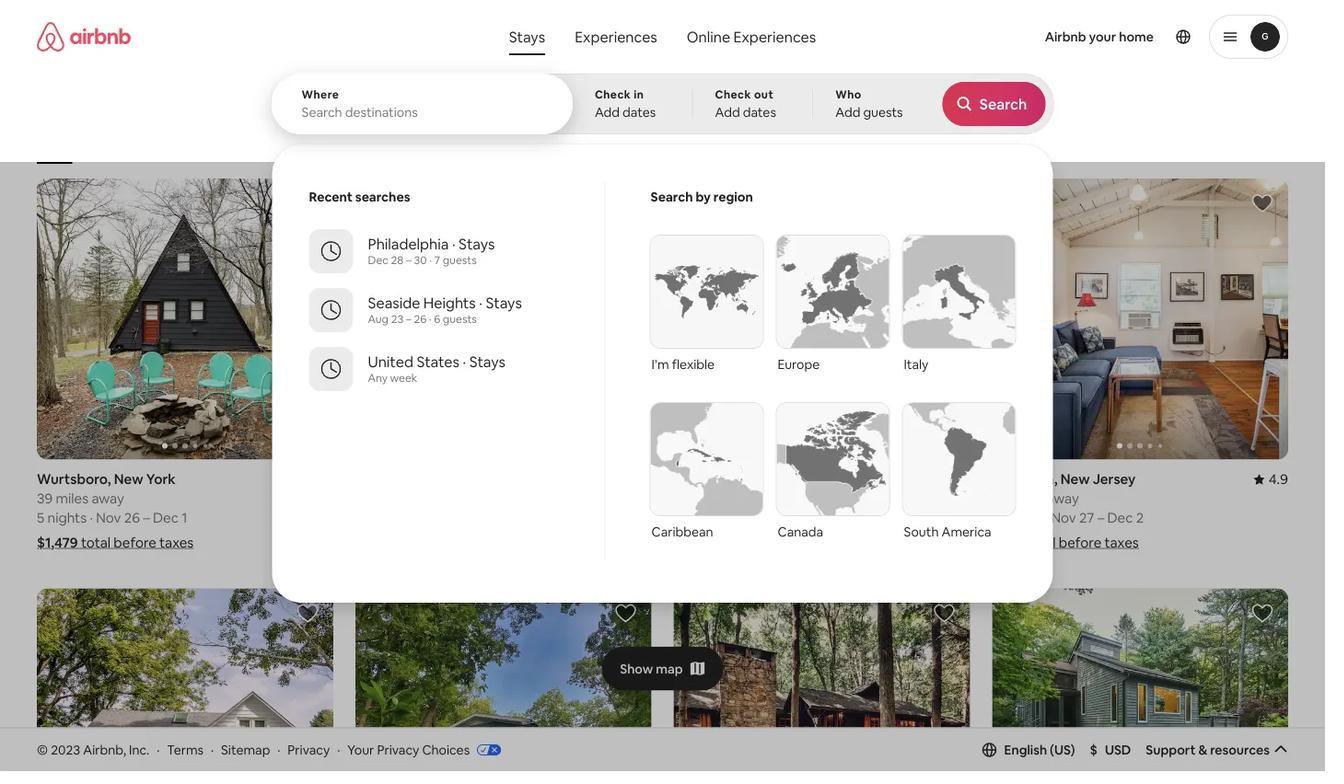Task type: describe. For each thing, give the bounding box(es) containing it.
wurtsboro,
[[37, 471, 111, 489]]

5.0 out of 5 average rating image
[[617, 471, 652, 489]]

guests inside the "philadelphia · stays dec 28 – 30 · 7 guests"
[[443, 253, 477, 268]]

online experiences link
[[672, 18, 831, 55]]

Where field
[[302, 104, 542, 121]]

5 nights
[[992, 509, 1042, 527]]

search by region
[[651, 189, 753, 205]]

add to wishlist: sherman, connecticut image
[[933, 603, 955, 625]]

recent
[[309, 189, 353, 205]]

3 5 from the left
[[761, 509, 768, 527]]

frames
[[945, 136, 982, 151]]

i'm flexible
[[652, 356, 715, 373]]

aug
[[368, 312, 389, 326]]

seaside
[[368, 293, 420, 312]]

experiences button
[[560, 18, 672, 55]]

resources
[[1210, 742, 1270, 759]]

who add guests
[[835, 87, 903, 121]]

28
[[391, 253, 404, 268]]

$ usd
[[1090, 742, 1131, 759]]

nights inside wurtsboro, new york 39 miles away 5 nights · nov 26 – dec 1 $1,479 total before taxes
[[47, 509, 87, 527]]

4.87
[[942, 471, 970, 489]]

7
[[434, 253, 440, 268]]

tiny homes
[[209, 136, 268, 151]]

airbnb,
[[83, 742, 126, 758]]

dec inside wurtsboro, new york 39 miles away 5 nights · nov 26 – dec 1 $1,479 total before taxes
[[153, 509, 179, 527]]

heights
[[423, 293, 476, 312]]

&
[[1198, 742, 1207, 759]]

a-
[[933, 136, 945, 151]]

tiny
[[209, 136, 231, 151]]

– inside seaside heights · stays aug 23 – 26 · 6 guests
[[406, 312, 411, 326]]

airbnb
[[1045, 29, 1086, 45]]

connecticut
[[751, 471, 832, 489]]

states
[[417, 352, 459, 371]]

sitemap link
[[221, 742, 270, 758]]

27
[[1079, 509, 1094, 527]]

guests inside seaside heights · stays aug 23 – 26 · 6 guests
[[443, 312, 477, 326]]

stays inside united states · stays any week
[[469, 352, 506, 371]]

10
[[781, 509, 796, 527]]

english
[[1004, 742, 1047, 759]]

terms
[[167, 742, 204, 758]]

39
[[37, 490, 53, 508]]

add to wishlist: pound ridge, new york image
[[296, 603, 318, 625]]

show map
[[620, 661, 683, 677]]

show
[[620, 661, 653, 677]]

your
[[1089, 29, 1116, 45]]

who
[[835, 87, 862, 102]]

30
[[414, 253, 427, 268]]

sitemap
[[221, 742, 270, 758]]

map
[[656, 661, 683, 677]]

2 privacy from the left
[[377, 742, 419, 758]]

york
[[146, 471, 176, 489]]

dates for check out add dates
[[743, 104, 776, 121]]

english (us)
[[1004, 742, 1075, 759]]

– inside the "philadelphia · stays dec 28 – 30 · 7 guests"
[[406, 253, 412, 268]]

omg!
[[699, 136, 729, 151]]

(us)
[[1050, 742, 1075, 759]]

64
[[674, 490, 690, 508]]

26 inside seaside heights · stays aug 23 – 26 · 6 guests
[[414, 312, 427, 326]]

2 experiences from the left
[[734, 27, 816, 46]]

creative spaces
[[414, 136, 497, 151]]

stays inside seaside heights · stays aug 23 – 26 · 6 guests
[[486, 293, 522, 312]]

flexible
[[672, 356, 715, 373]]

bethlehem,
[[674, 471, 748, 489]]

add to wishlist: byram township, new jersey image
[[615, 603, 637, 625]]

check in add dates
[[595, 87, 656, 121]]

recent searches
[[309, 189, 410, 205]]

4 5 from the left
[[992, 509, 1000, 527]]

support & resources
[[1146, 742, 1270, 759]]

jefferson,
[[992, 471, 1058, 489]]

check out add dates
[[715, 87, 776, 121]]

taxes inside wurtsboro, new york 39 miles away 5 nights · nov 26 – dec 1 $1,479 total before taxes
[[159, 534, 194, 552]]

check for check out add dates
[[715, 87, 751, 102]]

· right inc.
[[157, 742, 160, 758]]

4.9
[[1269, 471, 1288, 489]]

before inside wurtsboro, new york 39 miles away 5 nights · nov 26 – dec 1 $1,479 total before taxes
[[114, 534, 156, 552]]

total before taxes button
[[992, 534, 1139, 552]]

3 nov from the left
[[1051, 509, 1076, 527]]

5.0
[[632, 471, 652, 489]]

your privacy choices link
[[347, 742, 501, 760]]

support & resources button
[[1146, 742, 1288, 759]]

1 privacy from the left
[[288, 742, 330, 758]]

3 before from the left
[[1059, 534, 1102, 552]]

caribbean
[[652, 524, 713, 541]]

a-frames
[[933, 136, 982, 151]]

home
[[1119, 29, 1154, 45]]

what can we help you find? tab list
[[494, 18, 672, 55]]

away inside bethlehem, connecticut 64 miles away 5 nights · nov 5 – 10 $328 total before taxes
[[729, 490, 761, 508]]

in/out
[[789, 136, 821, 151]]

online experiences
[[687, 27, 816, 46]]

i'm
[[652, 356, 669, 373]]

dec for philadelphia
[[368, 253, 389, 268]]

ski-in/out
[[770, 136, 821, 151]]

nov 27 – dec 2
[[1051, 509, 1144, 527]]

searches
[[355, 189, 410, 205]]

recent searches group
[[287, 181, 605, 399]]

support
[[1146, 742, 1196, 759]]

total before taxes
[[1026, 534, 1139, 552]]

· left 6
[[429, 312, 432, 326]]

stays inside the "philadelphia · stays dec 28 – 30 · 7 guests"
[[459, 234, 495, 253]]

south
[[904, 524, 939, 541]]

by
[[696, 189, 711, 205]]

homes for historical homes
[[349, 136, 385, 150]]

terms link
[[167, 742, 204, 758]]

©
[[37, 742, 48, 758]]

homes for tiny homes
[[233, 136, 268, 151]]

guests inside who add guests
[[863, 104, 903, 121]]



Task type: locate. For each thing, give the bounding box(es) containing it.
dec left the 28
[[368, 253, 389, 268]]

dec inside the "philadelphia · stays dec 28 – 30 · 7 guests"
[[368, 253, 389, 268]]

0 horizontal spatial total
[[81, 534, 111, 552]]

total right $1,479
[[81, 534, 111, 552]]

check
[[595, 87, 631, 102], [715, 87, 751, 102]]

–
[[406, 253, 412, 268], [406, 312, 411, 326], [143, 509, 150, 527], [771, 509, 778, 527], [1097, 509, 1104, 527]]

total right $328
[[709, 534, 738, 552]]

guests up trending
[[863, 104, 903, 121]]

1 add from the left
[[595, 104, 620, 121]]

miles inside 'jefferson, new jersey 24 miles away'
[[1011, 490, 1043, 508]]

dates inside check in add dates
[[623, 104, 656, 121]]

1 vertical spatial 26
[[124, 509, 140, 527]]

2
[[1136, 509, 1144, 527]]

3 miles from the left
[[1011, 490, 1043, 508]]

2 horizontal spatial nov
[[1051, 509, 1076, 527]]

0 horizontal spatial before
[[114, 534, 156, 552]]

3 taxes from the left
[[1105, 534, 1139, 552]]

2 horizontal spatial miles
[[1011, 490, 1043, 508]]

1 experiences from the left
[[575, 27, 657, 46]]

check left in
[[595, 87, 631, 102]]

choices
[[422, 742, 470, 758]]

0 horizontal spatial dates
[[623, 104, 656, 121]]

1 horizontal spatial privacy
[[377, 742, 419, 758]]

taxes down 2
[[1105, 534, 1139, 552]]

lakefront
[[608, 136, 659, 151]]

0 horizontal spatial nights
[[47, 509, 87, 527]]

2 horizontal spatial nights
[[1003, 509, 1042, 527]]

2 horizontal spatial before
[[1059, 534, 1102, 552]]

· right states
[[463, 352, 466, 371]]

$1,479
[[37, 534, 78, 552]]

add up omg!
[[715, 104, 740, 121]]

1 total from the left
[[81, 534, 111, 552]]

away inside wurtsboro, new york 39 miles away 5 nights · nov 26 – dec 1 $1,479 total before taxes
[[92, 490, 124, 508]]

week
[[390, 371, 417, 385]]

add up the lakefront
[[595, 104, 620, 121]]

miles down wurtsboro,
[[56, 490, 89, 508]]

0 horizontal spatial check
[[595, 87, 631, 102]]

away down "bethlehem,"
[[729, 490, 761, 508]]

before inside bethlehem, connecticut 64 miles away 5 nights · nov 5 – 10 $328 total before taxes
[[741, 534, 784, 552]]

america
[[942, 524, 991, 541]]

3 total from the left
[[1026, 534, 1056, 552]]

1 horizontal spatial nov
[[733, 509, 758, 527]]

add for check in add dates
[[595, 104, 620, 121]]

3 nights from the left
[[1003, 509, 1042, 527]]

2 add from the left
[[715, 104, 740, 121]]

1 horizontal spatial nights
[[684, 509, 723, 527]]

total inside wurtsboro, new york 39 miles away 5 nights · nov 26 – dec 1 $1,479 total before taxes
[[81, 534, 111, 552]]

homes
[[349, 136, 385, 150], [233, 136, 268, 151]]

stays tab panel
[[271, 74, 1054, 603]]

2 horizontal spatial total
[[1026, 534, 1056, 552]]

new left jersey
[[1061, 471, 1090, 489]]

· inside wurtsboro, new york 39 miles away 5 nights · nov 26 – dec 1 $1,479 total before taxes
[[90, 509, 93, 527]]

nov down wurtsboro,
[[96, 509, 121, 527]]

check for check in add dates
[[595, 87, 631, 102]]

1 horizontal spatial homes
[[349, 136, 385, 150]]

nov
[[96, 509, 121, 527], [733, 509, 758, 527], [1051, 509, 1076, 527]]

nights
[[47, 509, 87, 527], [684, 509, 723, 527], [1003, 509, 1042, 527]]

jefferson, new jersey 24 miles away
[[992, 471, 1136, 508]]

4.87 out of 5 average rating image
[[927, 471, 970, 489]]

2 total from the left
[[709, 534, 738, 552]]

5 down 24
[[992, 509, 1000, 527]]

1 horizontal spatial 26
[[414, 312, 427, 326]]

· down "bethlehem,"
[[726, 509, 730, 527]]

miles down "bethlehem,"
[[693, 490, 726, 508]]

group
[[37, 92, 983, 164], [37, 179, 333, 460], [355, 179, 652, 460], [674, 179, 970, 460], [992, 179, 1288, 460], [37, 589, 333, 773], [355, 589, 652, 773], [674, 589, 970, 773], [992, 589, 1288, 773]]

philadelphia
[[368, 234, 449, 253]]

nights down 24
[[1003, 509, 1042, 527]]

dates for check in add dates
[[623, 104, 656, 121]]

4.9 out of 5 average rating image
[[1254, 471, 1288, 489]]

dec left 1
[[153, 509, 179, 527]]

· inside united states · stays any week
[[463, 352, 466, 371]]

group containing historical homes
[[37, 92, 983, 164]]

away
[[92, 490, 124, 508], [729, 490, 761, 508], [1047, 490, 1079, 508]]

3 add from the left
[[835, 104, 860, 121]]

bethlehem, connecticut 64 miles away 5 nights · nov 5 – 10 $328 total before taxes
[[674, 471, 832, 552]]

1 horizontal spatial experiences
[[734, 27, 816, 46]]

· left privacy link
[[277, 742, 280, 758]]

add
[[595, 104, 620, 121], [715, 104, 740, 121], [835, 104, 860, 121]]

5 down 64
[[674, 509, 681, 527]]

– left 1
[[143, 509, 150, 527]]

23
[[391, 312, 404, 326]]

stays button
[[494, 18, 560, 55]]

stays inside button
[[509, 27, 545, 46]]

2023
[[51, 742, 80, 758]]

2 taxes from the left
[[787, 534, 821, 552]]

3 away from the left
[[1047, 490, 1079, 508]]

historical
[[298, 136, 347, 150]]

nov left 27
[[1051, 509, 1076, 527]]

2 horizontal spatial add
[[835, 104, 860, 121]]

5 left 10
[[761, 509, 768, 527]]

0 vertical spatial 26
[[414, 312, 427, 326]]

1 horizontal spatial check
[[715, 87, 751, 102]]

5
[[37, 509, 44, 527], [674, 509, 681, 527], [761, 509, 768, 527], [992, 509, 1000, 527]]

·
[[452, 234, 456, 253], [429, 253, 432, 268], [479, 293, 483, 312], [429, 312, 432, 326], [463, 352, 466, 371], [90, 509, 93, 527], [726, 509, 730, 527], [157, 742, 160, 758], [211, 742, 214, 758], [277, 742, 280, 758], [337, 742, 340, 758]]

add to wishlist: wurtsboro, new york image
[[296, 192, 318, 215]]

new for wurtsboro,
[[114, 471, 143, 489]]

0 horizontal spatial dec
[[153, 509, 179, 527]]

1 nov from the left
[[96, 509, 121, 527]]

total down "5 nights"
[[1026, 534, 1056, 552]]

experiences
[[575, 27, 657, 46], [734, 27, 816, 46]]

jersey
[[1093, 471, 1136, 489]]

$
[[1090, 742, 1098, 759]]

homes right tiny
[[233, 136, 268, 151]]

stays right heights
[[486, 293, 522, 312]]

26 left 1
[[124, 509, 140, 527]]

away inside 'jefferson, new jersey 24 miles away'
[[1047, 490, 1079, 508]]

total inside bethlehem, connecticut 64 miles away 5 nights · nov 5 – 10 $328 total before taxes
[[709, 534, 738, 552]]

1 before from the left
[[114, 534, 156, 552]]

taxes down 10
[[787, 534, 821, 552]]

new
[[114, 471, 143, 489], [1061, 471, 1090, 489]]

1 dates from the left
[[623, 104, 656, 121]]

1 taxes from the left
[[159, 534, 194, 552]]

experiences inside button
[[575, 27, 657, 46]]

2 new from the left
[[1061, 471, 1090, 489]]

in
[[634, 87, 644, 102]]

away down wurtsboro,
[[92, 490, 124, 508]]

inc.
[[129, 742, 149, 758]]

stays right 7
[[459, 234, 495, 253]]

europe
[[778, 356, 820, 373]]

airbnb your home link
[[1034, 17, 1165, 56]]

privacy left your
[[288, 742, 330, 758]]

1
[[182, 509, 187, 527]]

2 dates from the left
[[743, 104, 776, 121]]

26 left 6
[[414, 312, 427, 326]]

search
[[651, 189, 693, 205]]

check inside check out add dates
[[715, 87, 751, 102]]

2 horizontal spatial taxes
[[1105, 534, 1139, 552]]

before down 27
[[1059, 534, 1102, 552]]

nov inside bethlehem, connecticut 64 miles away 5 nights · nov 5 – 10 $328 total before taxes
[[733, 509, 758, 527]]

0 horizontal spatial privacy
[[288, 742, 330, 758]]

nov inside wurtsboro, new york 39 miles away 5 nights · nov 26 – dec 1 $1,479 total before taxes
[[96, 509, 121, 527]]

wurtsboro, new york 39 miles away 5 nights · nov 26 – dec 1 $1,479 total before taxes
[[37, 471, 194, 552]]

stays left experiences button
[[509, 27, 545, 46]]

experiences up "out"
[[734, 27, 816, 46]]

2 horizontal spatial dec
[[1107, 509, 1133, 527]]

1 vertical spatial guests
[[443, 253, 477, 268]]

stays
[[509, 27, 545, 46], [459, 234, 495, 253], [486, 293, 522, 312], [469, 352, 506, 371]]

26 inside wurtsboro, new york 39 miles away 5 nights · nov 26 – dec 1 $1,479 total before taxes
[[124, 509, 140, 527]]

5 inside wurtsboro, new york 39 miles away 5 nights · nov 26 – dec 1 $1,479 total before taxes
[[37, 509, 44, 527]]

24
[[992, 490, 1008, 508]]

1 horizontal spatial away
[[729, 490, 761, 508]]

any
[[368, 371, 388, 385]]

dates inside check out add dates
[[743, 104, 776, 121]]

add to wishlist: pine bush, new york image
[[1252, 603, 1274, 625]]

· right 7
[[452, 234, 456, 253]]

out
[[754, 87, 774, 102]]

26
[[414, 312, 427, 326], [124, 509, 140, 527]]

online
[[687, 27, 730, 46]]

new inside wurtsboro, new york 39 miles away 5 nights · nov 26 – dec 1 $1,479 total before taxes
[[114, 471, 143, 489]]

creative
[[414, 136, 458, 151]]

2 5 from the left
[[674, 509, 681, 527]]

seaside heights · stays aug 23 – 26 · 6 guests
[[368, 293, 522, 326]]

ski-
[[770, 136, 789, 151]]

dec for nov
[[1107, 509, 1133, 527]]

show map button
[[602, 647, 724, 691]]

add inside check out add dates
[[715, 104, 740, 121]]

airbnb your home
[[1045, 29, 1154, 45]]

· inside bethlehem, connecticut 64 miles away 5 nights · nov 5 – 10 $328 total before taxes
[[726, 509, 730, 527]]

miles inside wurtsboro, new york 39 miles away 5 nights · nov 26 – dec 1 $1,479 total before taxes
[[56, 490, 89, 508]]

1 horizontal spatial dates
[[743, 104, 776, 121]]

guests right 7
[[443, 253, 477, 268]]

$328
[[674, 534, 706, 552]]

spaces
[[461, 136, 497, 151]]

– right 23
[[406, 312, 411, 326]]

1 horizontal spatial dec
[[368, 253, 389, 268]]

nights inside bethlehem, connecticut 64 miles away 5 nights · nov 5 – 10 $328 total before taxes
[[684, 509, 723, 527]]

privacy
[[288, 742, 330, 758], [377, 742, 419, 758]]

1 horizontal spatial add
[[715, 104, 740, 121]]

experiences up in
[[575, 27, 657, 46]]

2 vertical spatial guests
[[443, 312, 477, 326]]

© 2023 airbnb, inc. ·
[[37, 742, 160, 758]]

miles inside bethlehem, connecticut 64 miles away 5 nights · nov 5 – 10 $328 total before taxes
[[693, 490, 726, 508]]

– left 10
[[771, 509, 778, 527]]

united states · stays any week
[[368, 352, 506, 385]]

total
[[81, 534, 111, 552], [709, 534, 738, 552], [1026, 534, 1056, 552]]

dates
[[623, 104, 656, 121], [743, 104, 776, 121]]

add to wishlist: jefferson, new jersey image
[[1252, 192, 1274, 215]]

add for check out add dates
[[715, 104, 740, 121]]

privacy right your
[[377, 742, 419, 758]]

terms · sitemap · privacy
[[167, 742, 330, 758]]

away for wurtsboro,
[[92, 490, 124, 508]]

profile element
[[847, 0, 1288, 74]]

miles for 24
[[1011, 490, 1043, 508]]

stays right states
[[469, 352, 506, 371]]

· right heights
[[479, 293, 483, 312]]

1 nights from the left
[[47, 509, 87, 527]]

add down who
[[835, 104, 860, 121]]

0 vertical spatial guests
[[863, 104, 903, 121]]

6
[[434, 312, 440, 326]]

display total before taxes switch
[[1240, 117, 1273, 139]]

united
[[368, 352, 413, 371]]

mansions
[[528, 136, 576, 151]]

2 nov from the left
[[733, 509, 758, 527]]

5 down 39
[[37, 509, 44, 527]]

0 horizontal spatial miles
[[56, 490, 89, 508]]

new left "york" on the bottom left of page
[[114, 471, 143, 489]]

0 horizontal spatial 26
[[124, 509, 140, 527]]

1 horizontal spatial total
[[709, 534, 738, 552]]

add inside check in add dates
[[595, 104, 620, 121]]

0 horizontal spatial add
[[595, 104, 620, 121]]

region
[[714, 189, 753, 205]]

nights up $328
[[684, 509, 723, 527]]

1 check from the left
[[595, 87, 631, 102]]

privacy link
[[288, 742, 330, 758]]

1 horizontal spatial new
[[1061, 471, 1090, 489]]

miles for 39
[[56, 490, 89, 508]]

None search field
[[271, 0, 1054, 603]]

– inside wurtsboro, new york 39 miles away 5 nights · nov 26 – dec 1 $1,479 total before taxes
[[143, 509, 150, 527]]

add inside who add guests
[[835, 104, 860, 121]]

– right the 28
[[406, 253, 412, 268]]

away up nov 27 – dec 2
[[1047, 490, 1079, 508]]

0 horizontal spatial taxes
[[159, 534, 194, 552]]

· right terms link
[[211, 742, 214, 758]]

– right 27
[[1097, 509, 1104, 527]]

0 horizontal spatial away
[[92, 490, 124, 508]]

nights up $1,479
[[47, 509, 87, 527]]

taxes down 1
[[159, 534, 194, 552]]

where
[[302, 87, 339, 102]]

· down wurtsboro,
[[90, 509, 93, 527]]

homes right historical
[[349, 136, 385, 150]]

2 check from the left
[[715, 87, 751, 102]]

taxes inside bethlehem, connecticut 64 miles away 5 nights · nov 5 – 10 $328 total before taxes
[[787, 534, 821, 552]]

check inside check in add dates
[[595, 87, 631, 102]]

1 horizontal spatial before
[[741, 534, 784, 552]]

canada
[[778, 524, 823, 541]]

1 miles from the left
[[56, 490, 89, 508]]

philadelphia · stays dec 28 – 30 · 7 guests
[[368, 234, 495, 268]]

english (us) button
[[982, 742, 1075, 759]]

dates down in
[[623, 104, 656, 121]]

0 horizontal spatial experiences
[[575, 27, 657, 46]]

0 horizontal spatial new
[[114, 471, 143, 489]]

check left "out"
[[715, 87, 751, 102]]

0 horizontal spatial nov
[[96, 509, 121, 527]]

1 horizontal spatial miles
[[693, 490, 726, 508]]

new for jefferson,
[[1061, 471, 1090, 489]]

miles down jefferson,
[[1011, 490, 1043, 508]]

0 horizontal spatial homes
[[233, 136, 268, 151]]

nov left 10
[[733, 509, 758, 527]]

· left your
[[337, 742, 340, 758]]

2 miles from the left
[[693, 490, 726, 508]]

dates down "out"
[[743, 104, 776, 121]]

south america
[[904, 524, 991, 541]]

guests right 6
[[443, 312, 477, 326]]

· left 7
[[429, 253, 432, 268]]

new inside 'jefferson, new jersey 24 miles away'
[[1061, 471, 1090, 489]]

2 away from the left
[[729, 490, 761, 508]]

1 new from the left
[[114, 471, 143, 489]]

1 5 from the left
[[37, 509, 44, 527]]

2 before from the left
[[741, 534, 784, 552]]

– inside bethlehem, connecticut 64 miles away 5 nights · nov 5 – 10 $328 total before taxes
[[771, 509, 778, 527]]

taxes
[[159, 534, 194, 552], [787, 534, 821, 552], [1105, 534, 1139, 552]]

before down 10
[[741, 534, 784, 552]]

away for jefferson,
[[1047, 490, 1079, 508]]

historical homes
[[298, 136, 385, 150]]

usd
[[1105, 742, 1131, 759]]

1 horizontal spatial taxes
[[787, 534, 821, 552]]

2 horizontal spatial away
[[1047, 490, 1079, 508]]

2 nights from the left
[[684, 509, 723, 527]]

none search field containing stays
[[271, 0, 1054, 603]]

dec left 2
[[1107, 509, 1133, 527]]

before down "york" on the bottom left of page
[[114, 534, 156, 552]]

1 away from the left
[[92, 490, 124, 508]]



Task type: vqa. For each thing, say whether or not it's contained in the screenshot.
Who
yes



